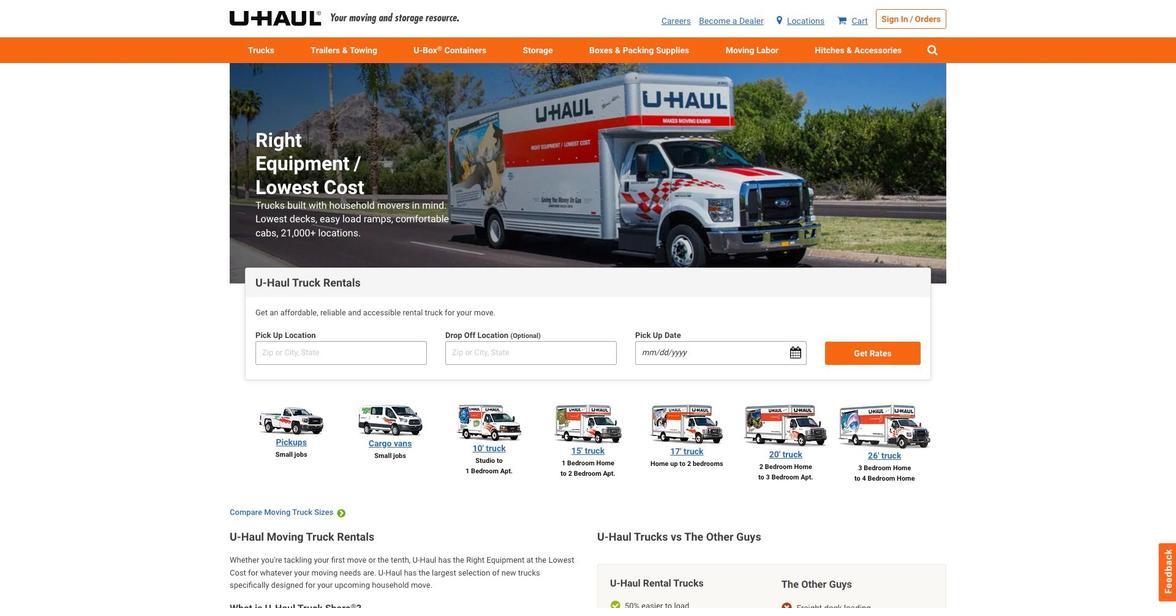 Task type: locate. For each thing, give the bounding box(es) containing it.
6 menu item from the left
[[797, 37, 921, 63]]

5 menu item from the left
[[708, 37, 797, 63]]

Pick Up Location text field
[[256, 342, 427, 365]]

menu item
[[230, 37, 293, 63], [293, 37, 396, 63], [505, 37, 571, 63], [571, 37, 708, 63], [708, 37, 797, 63], [797, 37, 921, 63]]

15' truck image
[[555, 405, 622, 444]]

20' truck image
[[745, 405, 828, 448]]

banner
[[0, 0, 1177, 63]]

2 menu item from the left
[[293, 37, 396, 63]]

feature list of competitors moving trucks image
[[782, 580, 924, 609]]

17' truck image
[[651, 405, 724, 445]]

mm/dd/yyyy text field
[[636, 342, 807, 365]]

pickup truck image
[[259, 405, 324, 436]]

10' truck image
[[457, 405, 522, 442]]

menu
[[230, 37, 947, 63]]



Task type: describe. For each thing, give the bounding box(es) containing it.
3 menu item from the left
[[505, 37, 571, 63]]

u-haul truck driving on a highway image
[[230, 63, 947, 284]]

4 menu item from the left
[[571, 37, 708, 63]]

1 menu item from the left
[[230, 37, 293, 63]]

cargo vans image
[[358, 405, 423, 437]]

Drop Off Location text field
[[446, 342, 617, 365]]

26' truck image
[[839, 405, 931, 449]]



Task type: vqa. For each thing, say whether or not it's contained in the screenshot.
sixth Menu Item
yes



